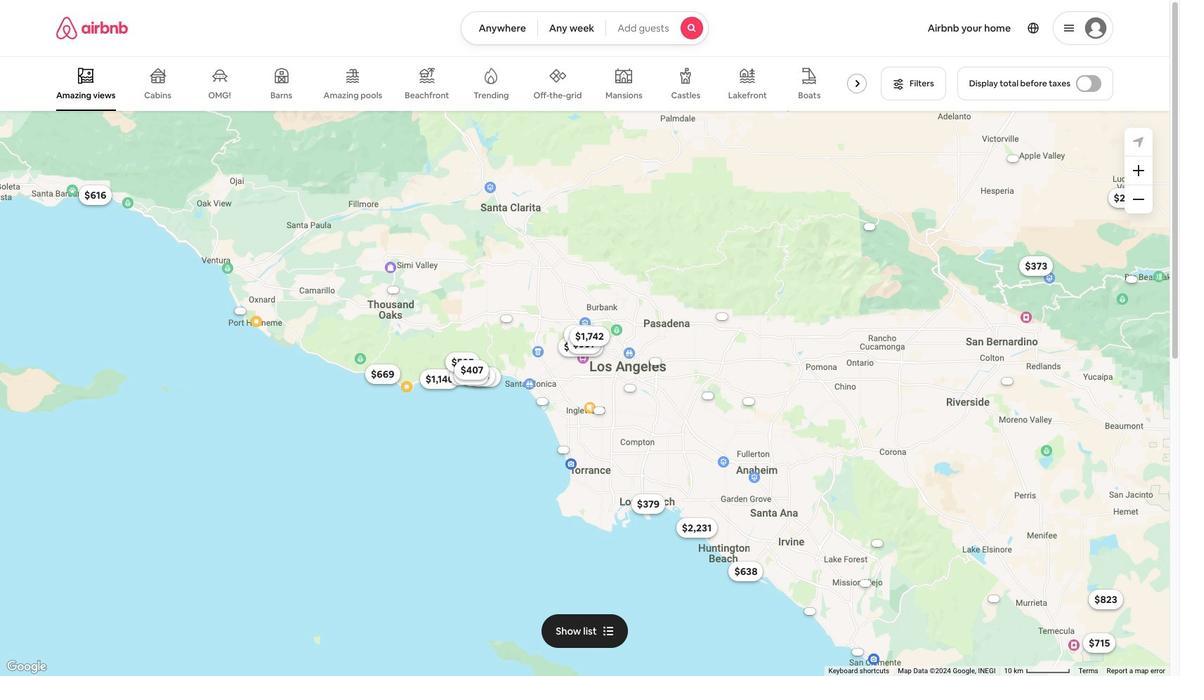 Task type: describe. For each thing, give the bounding box(es) containing it.
zoom out image
[[1133, 194, 1145, 205]]



Task type: vqa. For each thing, say whether or not it's contained in the screenshot.
the 18
no



Task type: locate. For each thing, give the bounding box(es) containing it.
google image
[[4, 658, 50, 677]]

zoom in image
[[1133, 165, 1145, 176]]

google map
showing 53 stays. region
[[0, 111, 1170, 677]]

group
[[56, 56, 898, 111]]

profile element
[[726, 0, 1114, 56]]

None search field
[[461, 11, 709, 45]]



